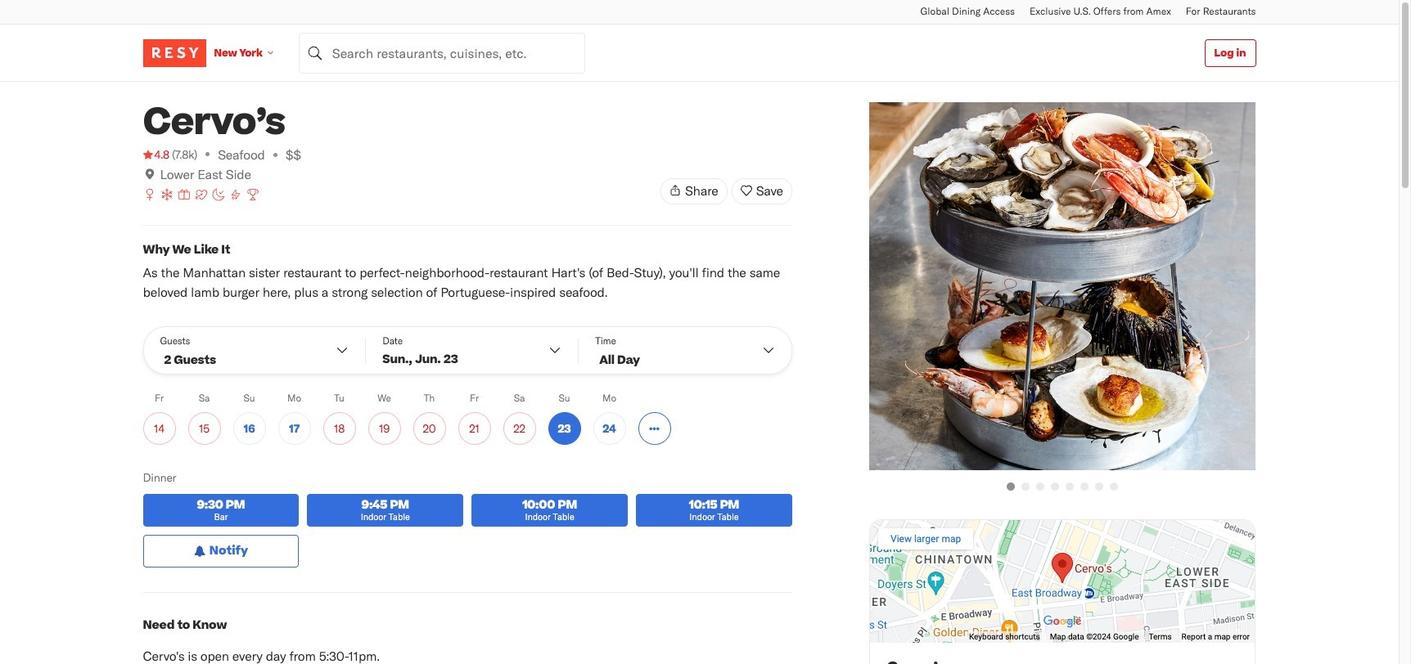 Task type: locate. For each thing, give the bounding box(es) containing it.
4.8 out of 5 stars image
[[143, 147, 169, 163]]

None field
[[299, 32, 585, 73]]

Search restaurants, cuisines, etc. text field
[[299, 32, 585, 73]]



Task type: vqa. For each thing, say whether or not it's contained in the screenshot.
4.8 out of 5 stars image
yes



